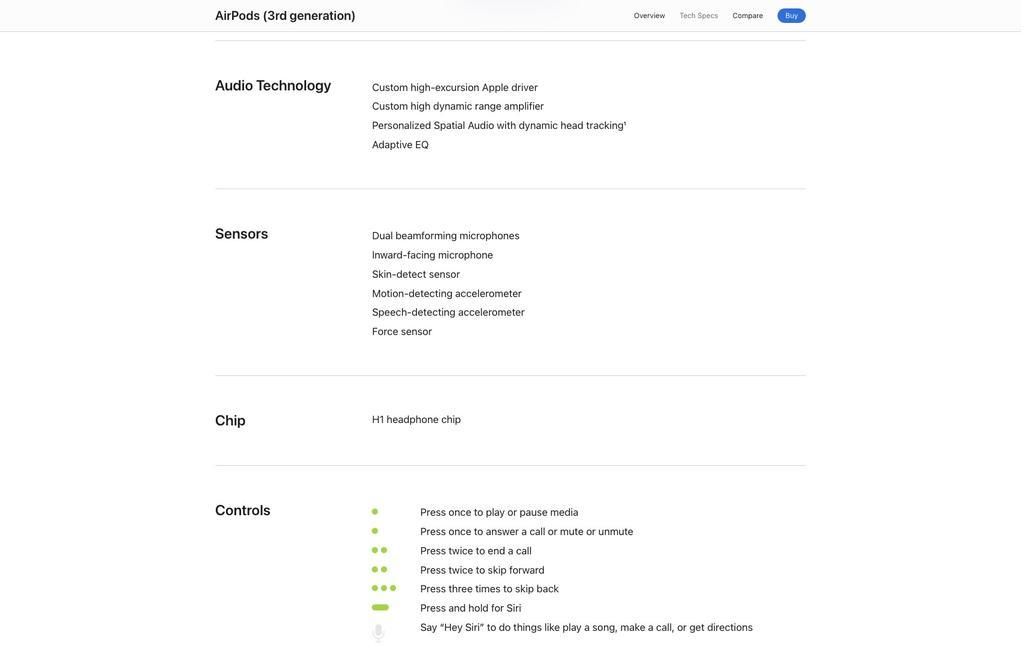 Task type: locate. For each thing, give the bounding box(es) containing it.
1 vertical spatial sensor
[[401, 326, 432, 338]]

0 vertical spatial detecting
[[409, 287, 453, 300]]

3 press from the top
[[421, 545, 446, 557]]

0 horizontal spatial play
[[486, 507, 505, 519]]

headphone
[[387, 414, 439, 426]]

say "hey siri" to do things like play a song,        make a call, or get directions
[[421, 622, 753, 634]]

1 vertical spatial custom
[[372, 100, 408, 112]]

a down pause
[[522, 526, 527, 538]]

call for answer
[[530, 526, 546, 538]]

call,
[[657, 622, 675, 634]]

media
[[551, 507, 579, 519]]

song,
[[593, 622, 618, 634]]

1 vertical spatial dynamic
[[519, 120, 558, 132]]

three
[[449, 584, 473, 596]]

dual beamforming microphones
[[372, 230, 520, 242]]

twice
[[449, 545, 474, 557], [449, 564, 474, 576]]

accelerometer up speech-detecting accelerometer
[[455, 287, 522, 300]]

like
[[545, 622, 560, 634]]

press for press twice to end a call
[[421, 545, 446, 557]]

6 press from the top
[[421, 603, 446, 615]]

technology
[[256, 76, 332, 94]]

0 vertical spatial twice
[[449, 545, 474, 557]]

a right 'end'
[[508, 545, 514, 557]]

1 vertical spatial detecting
[[412, 307, 456, 319]]

once
[[449, 507, 472, 519], [449, 526, 472, 538]]

0 vertical spatial custom
[[372, 81, 408, 93]]

twice up press twice to skip forward
[[449, 545, 474, 557]]

custom
[[372, 81, 408, 93], [372, 100, 408, 112]]

once for play
[[449, 507, 472, 519]]

(3rd
[[263, 8, 287, 23]]

dynamic down custom high-excursion apple driver
[[433, 100, 473, 112]]

for
[[491, 603, 504, 615]]

twice up three
[[449, 564, 474, 576]]

or left get
[[678, 622, 687, 634]]

call down pause
[[530, 526, 546, 538]]

audio technology
[[215, 76, 332, 94]]

0 vertical spatial call
[[530, 526, 546, 538]]

tech specs link
[[680, 9, 719, 22]]

spatial audio
[[434, 120, 494, 132]]

mute
[[560, 526, 584, 538]]

specs
[[698, 11, 719, 20]]

play right like
[[563, 622, 582, 634]]

detecting down motion-detecting accelerometer
[[412, 307, 456, 319]]

"hey siri"
[[440, 622, 485, 634]]

twice for end
[[449, 545, 474, 557]]

buy
[[786, 11, 799, 20]]

1 vertical spatial once
[[449, 526, 472, 538]]

0 vertical spatial once
[[449, 507, 472, 519]]

press for press once to play or pause media
[[421, 507, 446, 519]]

press for press and hold for siri
[[421, 603, 446, 615]]

detecting
[[409, 287, 453, 300], [412, 307, 456, 319]]

microphones
[[460, 230, 520, 242]]

h1 headphone chip
[[372, 414, 461, 426]]

press once to answer a call or mute or unmute
[[421, 526, 634, 538]]

0 vertical spatial dynamic
[[433, 100, 473, 112]]

or
[[508, 507, 517, 519], [548, 526, 558, 538], [587, 526, 596, 538], [678, 622, 687, 634]]

microphone
[[438, 249, 493, 261]]

0 vertical spatial play
[[486, 507, 505, 519]]

1 horizontal spatial dynamic
[[519, 120, 558, 132]]

4 press from the top
[[421, 564, 446, 576]]

custom for custom high dynamic range amplifier
[[372, 100, 408, 112]]

0 vertical spatial accelerometer
[[455, 287, 522, 300]]

2 press from the top
[[421, 526, 446, 538]]

call down press once to answer a call or mute or unmute
[[516, 545, 532, 557]]

audio
[[215, 76, 253, 94]]

amplifier
[[504, 100, 544, 112]]

inward-
[[372, 249, 407, 261]]

custom up personalized
[[372, 100, 408, 112]]

press twice to skip forward
[[421, 564, 545, 576]]

buy link
[[778, 8, 807, 23]]

5 press from the top
[[421, 584, 446, 596]]

detect
[[397, 268, 426, 280]]

2 once from the top
[[449, 526, 472, 538]]

sensor up motion-detecting accelerometer
[[429, 268, 460, 280]]

airpods (3rd generation)
[[215, 8, 356, 23]]

hold
[[469, 603, 489, 615]]

inward-facing microphone
[[372, 249, 493, 261]]

sensor
[[429, 268, 460, 280], [401, 326, 432, 338]]

detecting for motion-
[[409, 287, 453, 300]]

1 vertical spatial twice
[[449, 564, 474, 576]]

range
[[475, 100, 502, 112]]

generation)
[[290, 8, 356, 23]]

1 press from the top
[[421, 507, 446, 519]]

dynamic down amplifier
[[519, 120, 558, 132]]

1 twice from the top
[[449, 545, 474, 557]]

1 horizontal spatial play
[[563, 622, 582, 634]]

high-
[[411, 81, 435, 93]]

to for do
[[487, 622, 496, 634]]

force sensor
[[372, 326, 432, 338]]

a left song,
[[585, 622, 590, 634]]

play up answer
[[486, 507, 505, 519]]

2 custom from the top
[[372, 100, 408, 112]]

motion-detecting accelerometer
[[372, 287, 522, 300]]

press
[[421, 507, 446, 519], [421, 526, 446, 538], [421, 545, 446, 557], [421, 564, 446, 576], [421, 584, 446, 596], [421, 603, 446, 615]]

detecting down skin-detect sensor
[[409, 287, 453, 300]]

a left call,
[[648, 622, 654, 634]]

pause
[[520, 507, 548, 519]]

sensor down speech-
[[401, 326, 432, 338]]

1 once from the top
[[449, 507, 472, 519]]

1 custom from the top
[[372, 81, 408, 93]]

1 vertical spatial accelerometer
[[458, 307, 525, 319]]

overview
[[634, 11, 666, 20]]

custom left high-
[[372, 81, 408, 93]]

or left pause
[[508, 507, 517, 519]]

1 vertical spatial call
[[516, 545, 532, 557]]

accelerometer down motion-detecting accelerometer
[[458, 307, 525, 319]]

beamforming
[[396, 230, 457, 242]]

to
[[474, 507, 483, 519], [474, 526, 483, 538], [476, 545, 485, 557], [476, 564, 485, 576], [504, 584, 513, 596], [487, 622, 496, 634]]

press for press once to answer a call or mute or unmute
[[421, 526, 446, 538]]

press for press three times to skip back
[[421, 584, 446, 596]]

overview link
[[634, 9, 666, 22]]

play
[[486, 507, 505, 519], [563, 622, 582, 634]]

h1
[[372, 414, 384, 426]]

to for skip
[[476, 564, 485, 576]]

unmute
[[599, 526, 634, 538]]

accelerometer for motion-detecting accelerometer
[[455, 287, 522, 300]]

twice for skip
[[449, 564, 474, 576]]

2 twice from the top
[[449, 564, 474, 576]]

dynamic
[[433, 100, 473, 112], [519, 120, 558, 132]]

call
[[530, 526, 546, 538], [516, 545, 532, 557]]



Task type: describe. For each thing, give the bounding box(es) containing it.
speech-detecting accelerometer
[[372, 307, 525, 319]]

once for answer
[[449, 526, 472, 538]]

call for end
[[516, 545, 532, 557]]

things
[[514, 622, 542, 634]]

custom high-excursion apple driver
[[372, 81, 538, 93]]

personalized
[[372, 120, 431, 132]]

force
[[372, 326, 398, 338]]

get
[[690, 622, 705, 634]]

skin-
[[372, 268, 397, 280]]

or left mute
[[548, 526, 558, 538]]

motion-
[[372, 287, 409, 300]]

tracking
[[586, 120, 624, 132]]

siri
[[507, 603, 522, 615]]

press three times to skip back
[[421, 584, 559, 596]]

times
[[476, 584, 501, 596]]

directions
[[708, 622, 753, 634]]

eq
[[415, 139, 429, 151]]

airpods
[[215, 8, 260, 23]]

with
[[497, 120, 516, 132]]

make
[[621, 622, 646, 634]]

speech-
[[372, 307, 412, 319]]

1 link
[[624, 120, 627, 132]]

to for end
[[476, 545, 485, 557]]

end
[[488, 545, 506, 557]]

press for press twice to skip forward
[[421, 564, 446, 576]]

dual
[[372, 230, 393, 242]]

compare
[[733, 11, 764, 20]]

chip
[[442, 414, 461, 426]]

skip
[[488, 564, 507, 576]]

excursion
[[435, 81, 480, 93]]

and
[[449, 603, 466, 615]]

do
[[499, 622, 511, 634]]

tech specs
[[680, 11, 719, 20]]

forward
[[510, 564, 545, 576]]

adaptive
[[372, 139, 413, 151]]

skin-detect sensor
[[372, 268, 460, 280]]

personalized spatial audio with dynamic head tracking 1
[[372, 120, 627, 132]]

facing
[[407, 249, 436, 261]]

0 vertical spatial sensor
[[429, 268, 460, 280]]

press twice to end a call
[[421, 545, 532, 557]]

tech
[[680, 11, 696, 20]]

1
[[624, 120, 627, 132]]

adaptive eq
[[372, 139, 429, 151]]

say
[[421, 622, 437, 634]]

press and hold for siri
[[421, 603, 522, 615]]

detecting for speech-
[[412, 307, 456, 319]]

to for play
[[474, 507, 483, 519]]

1 vertical spatial play
[[563, 622, 582, 634]]

driver
[[512, 81, 538, 93]]

or right mute
[[587, 526, 596, 538]]

skip back
[[515, 584, 559, 596]]

compare link
[[733, 9, 764, 22]]

custom high dynamic range amplifier
[[372, 100, 544, 112]]

press once to play or pause media
[[421, 507, 579, 519]]

head
[[561, 120, 584, 132]]

high
[[411, 100, 431, 112]]

custom for custom high-excursion apple driver
[[372, 81, 408, 93]]

0 horizontal spatial dynamic
[[433, 100, 473, 112]]

apple
[[482, 81, 509, 93]]

to for answer
[[474, 526, 483, 538]]

sensors
[[215, 225, 269, 243]]

controls
[[215, 502, 271, 519]]

chip
[[215, 412, 246, 430]]

accelerometer for speech-detecting accelerometer
[[458, 307, 525, 319]]

answer
[[486, 526, 519, 538]]



Task type: vqa. For each thing, say whether or not it's contained in the screenshot.
A
yes



